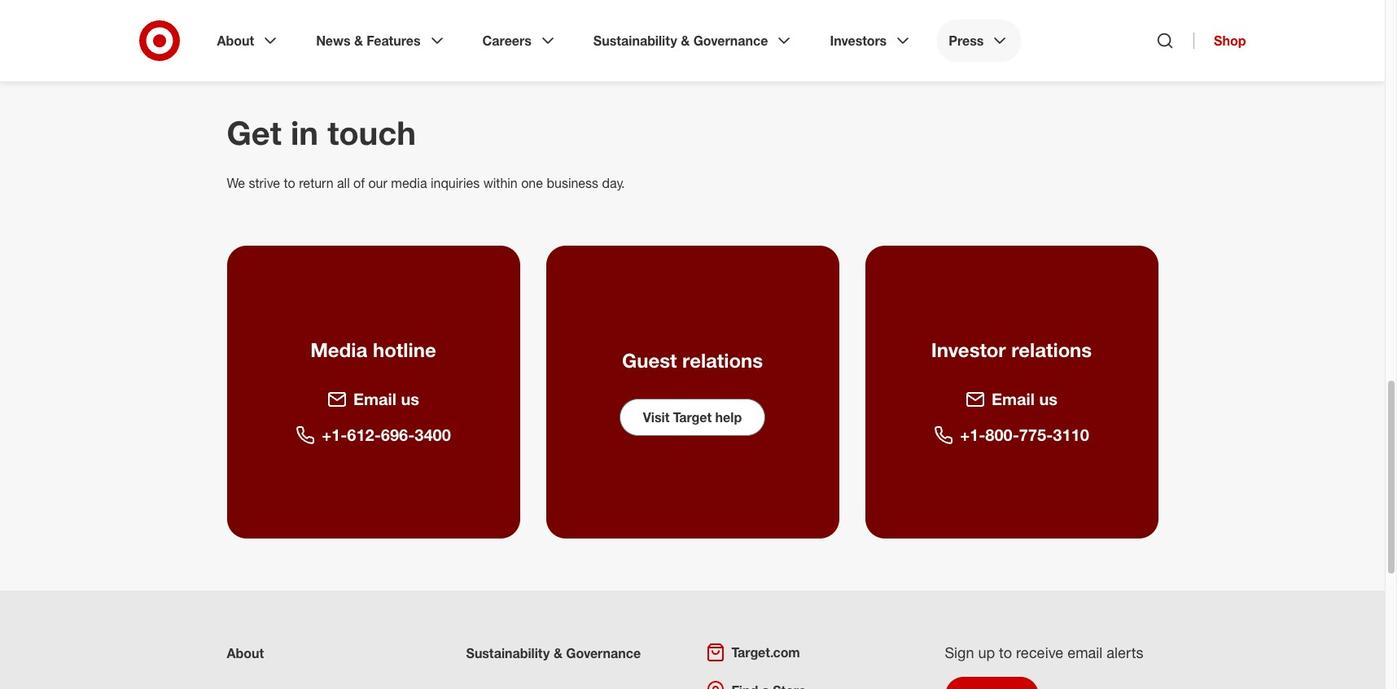 Task type: vqa. For each thing, say whether or not it's contained in the screenshot.
Pop-
no



Task type: describe. For each thing, give the bounding box(es) containing it.
guest relations
[[622, 348, 763, 373]]

about for sustainability & governance
[[227, 646, 264, 662]]

investor
[[932, 338, 1006, 362]]

visit
[[643, 410, 670, 426]]

governance for the bottommost sustainability & governance link
[[566, 646, 641, 662]]

media hotline
[[311, 338, 436, 362]]

+1-800-775-3110
[[960, 425, 1090, 445]]

business
[[547, 175, 599, 191]]

1 vertical spatial sustainability & governance link
[[466, 646, 641, 662]]

shop
[[1214, 33, 1247, 49]]

about link for careers
[[206, 20, 292, 62]]

touch
[[328, 113, 416, 152]]

press
[[949, 33, 984, 49]]

return
[[299, 175, 334, 191]]

receive
[[1016, 644, 1064, 662]]

sustainability & governance for sustainability & governance link to the top
[[594, 33, 768, 49]]

get in touch
[[227, 113, 416, 152]]

careers link
[[471, 20, 569, 62]]

news & features
[[316, 33, 421, 49]]

news & features link
[[305, 20, 458, 62]]

features
[[367, 33, 421, 49]]

0 vertical spatial sustainability & governance link
[[582, 20, 806, 62]]

governance for sustainability & governance link to the top
[[694, 33, 768, 49]]

media
[[311, 338, 368, 362]]

in
[[291, 113, 319, 152]]

0 horizontal spatial &
[[354, 33, 363, 49]]

775-
[[1020, 425, 1053, 445]]

of
[[354, 175, 365, 191]]

investor relations
[[932, 338, 1092, 362]]

1 horizontal spatial sustainability
[[594, 33, 677, 49]]

press link
[[938, 20, 1022, 62]]

2 horizontal spatial &
[[681, 33, 690, 49]]

guest
[[622, 348, 677, 373]]

about for careers
[[217, 33, 254, 49]]

+1-612-696-3400 link
[[296, 424, 451, 447]]

about link for sustainability & governance
[[227, 646, 264, 662]]

sign
[[945, 644, 974, 662]]

relations for investor relations
[[1012, 338, 1092, 362]]

+1-612-696-3400
[[322, 425, 451, 445]]

email us for relations
[[992, 389, 1058, 410]]

shop link
[[1194, 33, 1247, 49]]

target.com link
[[706, 643, 800, 663]]

email us for hotline
[[353, 389, 419, 410]]

day.
[[602, 175, 625, 191]]

hotline
[[373, 338, 436, 362]]



Task type: locate. For each thing, give the bounding box(es) containing it.
800-
[[986, 425, 1020, 445]]

sustainability & governance link
[[582, 20, 806, 62], [466, 646, 641, 662]]

0 vertical spatial about
[[217, 33, 254, 49]]

+1- left 696-
[[322, 425, 347, 445]]

alerts
[[1107, 644, 1144, 662]]

target
[[673, 410, 712, 426]]

all
[[337, 175, 350, 191]]

careers
[[483, 33, 532, 49]]

investors
[[830, 33, 887, 49]]

email us
[[353, 389, 419, 410], [992, 389, 1058, 410]]

sustainability & governance for the bottommost sustainability & governance link
[[466, 646, 641, 662]]

1 horizontal spatial relations
[[1012, 338, 1092, 362]]

1 vertical spatial sustainability & governance
[[466, 646, 641, 662]]

1 horizontal spatial governance
[[694, 33, 768, 49]]

email
[[1068, 644, 1103, 662]]

1 vertical spatial about link
[[227, 646, 264, 662]]

about link
[[206, 20, 292, 62], [227, 646, 264, 662]]

0 horizontal spatial email us link
[[327, 388, 419, 411]]

1 horizontal spatial +1-
[[960, 425, 986, 445]]

0 horizontal spatial sustainability
[[466, 646, 550, 662]]

612-
[[347, 425, 381, 445]]

0 horizontal spatial email us
[[353, 389, 419, 410]]

to right strive
[[284, 175, 295, 191]]

1 vertical spatial sustainability
[[466, 646, 550, 662]]

0 vertical spatial governance
[[694, 33, 768, 49]]

to for strive
[[284, 175, 295, 191]]

0 horizontal spatial us
[[401, 389, 419, 410]]

0 horizontal spatial governance
[[566, 646, 641, 662]]

1 email us link from the left
[[327, 388, 419, 411]]

0 horizontal spatial relations
[[683, 348, 763, 373]]

up
[[978, 644, 995, 662]]

1 horizontal spatial email
[[992, 389, 1035, 410]]

visit target help link
[[620, 399, 766, 436]]

&
[[354, 33, 363, 49], [681, 33, 690, 49], [554, 646, 563, 662]]

email for relations
[[992, 389, 1035, 410]]

help
[[716, 410, 742, 426]]

3400
[[415, 425, 451, 445]]

email us up +1-612-696-3400 at the bottom
[[353, 389, 419, 410]]

investors link
[[819, 20, 925, 62]]

us for hotline
[[401, 389, 419, 410]]

sustainability
[[594, 33, 677, 49], [466, 646, 550, 662]]

+1- for investor
[[960, 425, 986, 445]]

1 horizontal spatial email us link
[[966, 388, 1058, 411]]

0 vertical spatial sustainability
[[594, 33, 677, 49]]

+1- left 775-
[[960, 425, 986, 445]]

+1- for media
[[322, 425, 347, 445]]

2 +1- from the left
[[960, 425, 986, 445]]

1 horizontal spatial email us
[[992, 389, 1058, 410]]

relations for guest relations
[[683, 348, 763, 373]]

email
[[353, 389, 397, 410], [992, 389, 1035, 410]]

us for relations
[[1040, 389, 1058, 410]]

email us link for hotline
[[327, 388, 419, 411]]

1 us from the left
[[401, 389, 419, 410]]

sign up to receive email alerts
[[945, 644, 1144, 662]]

to
[[284, 175, 295, 191], [999, 644, 1012, 662]]

email us link up '+1-612-696-3400' link
[[327, 388, 419, 411]]

we
[[227, 175, 245, 191]]

+1-
[[322, 425, 347, 445], [960, 425, 986, 445]]

1 email from the left
[[353, 389, 397, 410]]

our
[[368, 175, 388, 191]]

to right up
[[999, 644, 1012, 662]]

1 horizontal spatial &
[[554, 646, 563, 662]]

email up '+1-612-696-3400' link
[[353, 389, 397, 410]]

696-
[[381, 425, 415, 445]]

0 horizontal spatial to
[[284, 175, 295, 191]]

media
[[391, 175, 427, 191]]

0 horizontal spatial email
[[353, 389, 397, 410]]

email for hotline
[[353, 389, 397, 410]]

+1-800-775-3110 link
[[934, 424, 1090, 447]]

3110
[[1053, 425, 1090, 445]]

email us link
[[327, 388, 419, 411], [966, 388, 1058, 411]]

1 horizontal spatial us
[[1040, 389, 1058, 410]]

2 email us from the left
[[992, 389, 1058, 410]]

1 vertical spatial to
[[999, 644, 1012, 662]]

0 vertical spatial about link
[[206, 20, 292, 62]]

us up 775-
[[1040, 389, 1058, 410]]

1 email us from the left
[[353, 389, 419, 410]]

visit target help
[[643, 410, 742, 426]]

us
[[401, 389, 419, 410], [1040, 389, 1058, 410]]

0 vertical spatial sustainability & governance
[[594, 33, 768, 49]]

sustainability & governance
[[594, 33, 768, 49], [466, 646, 641, 662]]

to for up
[[999, 644, 1012, 662]]

email us link up +1-800-775-3110 link
[[966, 388, 1058, 411]]

target.com
[[732, 645, 800, 661]]

email us link for relations
[[966, 388, 1058, 411]]

us up 696-
[[401, 389, 419, 410]]

0 horizontal spatial +1-
[[322, 425, 347, 445]]

email up +1-800-775-3110 link
[[992, 389, 1035, 410]]

about
[[217, 33, 254, 49], [227, 646, 264, 662]]

2 us from the left
[[1040, 389, 1058, 410]]

2 email us link from the left
[[966, 388, 1058, 411]]

email us up +1-800-775-3110
[[992, 389, 1058, 410]]

2 email from the left
[[992, 389, 1035, 410]]

1 vertical spatial governance
[[566, 646, 641, 662]]

within
[[484, 175, 518, 191]]

strive
[[249, 175, 280, 191]]

inquiries
[[431, 175, 480, 191]]

one
[[521, 175, 543, 191]]

1 vertical spatial about
[[227, 646, 264, 662]]

we strive to return all of our media inquiries within one business day.
[[227, 175, 625, 191]]

1 horizontal spatial to
[[999, 644, 1012, 662]]

1 +1- from the left
[[322, 425, 347, 445]]

news
[[316, 33, 351, 49]]

governance
[[694, 33, 768, 49], [566, 646, 641, 662]]

relations
[[1012, 338, 1092, 362], [683, 348, 763, 373]]

0 vertical spatial to
[[284, 175, 295, 191]]

get
[[227, 113, 282, 152]]



